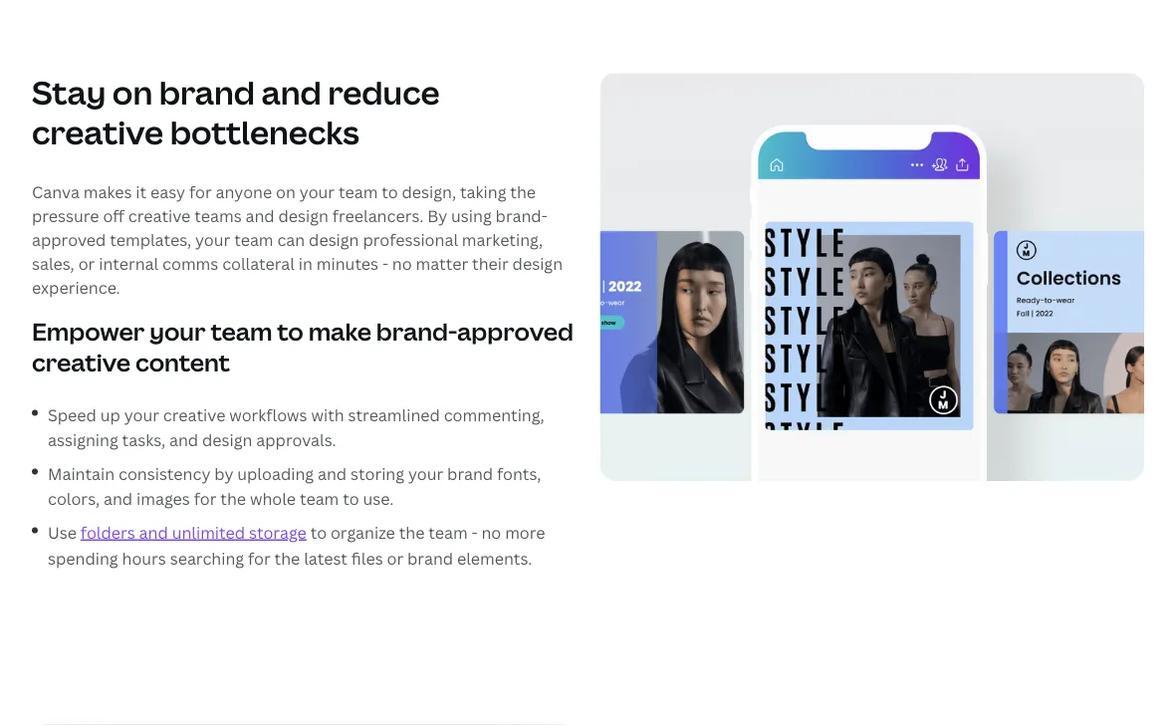 Task type: vqa. For each thing, say whether or not it's contained in the screenshot.
right Education
no



Task type: describe. For each thing, give the bounding box(es) containing it.
maintain consistency by uploading and storing your brand fonts, colors, and images for the whole team to use.
[[48, 463, 542, 510]]

reduce
[[328, 71, 440, 114]]

your inside empower your team to make brand-approved creative content
[[150, 315, 206, 347]]

brand inside to organize the team - no more spending hours searching for the latest files or brand elements.
[[408, 547, 454, 569]]

ui - templates image
[[600, 73, 1145, 481]]

design up minutes
[[309, 229, 359, 251]]

and up the hours
[[139, 522, 168, 543]]

latest
[[304, 547, 348, 569]]

no inside to organize the team - no more spending hours searching for the latest files or brand elements.
[[482, 522, 502, 543]]

uploading
[[237, 463, 314, 484]]

the inside canva makes it easy for anyone on your team to design, taking the pressure off creative teams and design freelancers. by using brand- approved templates, your team can design professional marketing, sales, or internal comms collateral in minutes - no matter their design experience.
[[511, 181, 536, 203]]

professional
[[363, 229, 458, 251]]

brand- inside canva makes it easy for anyone on your team to design, taking the pressure off creative teams and design freelancers. by using brand- approved templates, your team can design professional marketing, sales, or internal comms collateral in minutes - no matter their design experience.
[[496, 205, 548, 227]]

storing
[[351, 463, 405, 484]]

approved inside canva makes it easy for anyone on your team to design, taking the pressure off creative teams and design freelancers. by using brand- approved templates, your team can design professional marketing, sales, or internal comms collateral in minutes - no matter their design experience.
[[32, 229, 106, 251]]

approved inside empower your team to make brand-approved creative content
[[457, 315, 574, 347]]

team inside to organize the team - no more spending hours searching for the latest files or brand elements.
[[429, 522, 468, 543]]

and left storing
[[318, 463, 347, 484]]

internal
[[99, 253, 159, 275]]

creative inside speed up your creative workflows with streamlined commenting, assigning tasks, and design approvals.
[[163, 404, 226, 425]]

files
[[352, 547, 383, 569]]

collateral
[[222, 253, 295, 275]]

fonts,
[[497, 463, 542, 484]]

for inside maintain consistency by uploading and storing your brand fonts, colors, and images for the whole team to use.
[[194, 488, 217, 510]]

empower your team to make brand-approved creative content
[[32, 315, 574, 378]]

hours
[[122, 547, 166, 569]]

by
[[428, 205, 448, 227]]

minutes
[[317, 253, 379, 275]]

for inside to organize the team - no more spending hours searching for the latest files or brand elements.
[[248, 547, 271, 569]]

maintain
[[48, 463, 115, 484]]

searching
[[170, 547, 244, 569]]

your up can
[[300, 181, 335, 203]]

templates,
[[110, 229, 191, 251]]

speed
[[48, 404, 97, 425]]

easy
[[150, 181, 185, 203]]

creative inside stay on brand and reduce creative bottlenecks
[[32, 111, 164, 154]]

and up folders
[[104, 488, 133, 510]]

streamlined
[[348, 404, 440, 425]]

using
[[452, 205, 492, 227]]

teams
[[195, 205, 242, 227]]

spending
[[48, 547, 118, 569]]

pressure
[[32, 205, 99, 227]]

and inside stay on brand and reduce creative bottlenecks
[[262, 71, 322, 114]]

elements.
[[457, 547, 533, 569]]

bottlenecks
[[170, 111, 360, 154]]

assigning
[[48, 429, 118, 451]]

makes
[[83, 181, 132, 203]]

workflows
[[229, 404, 308, 425]]

canva
[[32, 181, 80, 203]]

up
[[100, 404, 120, 425]]

sales,
[[32, 253, 75, 275]]

design inside speed up your creative workflows with streamlined commenting, assigning tasks, and design approvals.
[[202, 429, 253, 451]]

on inside canva makes it easy for anyone on your team to design, taking the pressure off creative teams and design freelancers. by using brand- approved templates, your team can design professional marketing, sales, or internal comms collateral in minutes - no matter their design experience.
[[276, 181, 296, 203]]

more
[[505, 522, 546, 543]]

creative inside empower your team to make brand-approved creative content
[[32, 346, 131, 378]]

team inside maintain consistency by uploading and storing your brand fonts, colors, and images for the whole team to use.
[[300, 488, 339, 510]]

commenting,
[[444, 404, 545, 425]]

the inside maintain consistency by uploading and storing your brand fonts, colors, and images for the whole team to use.
[[221, 488, 246, 510]]

whole
[[250, 488, 296, 510]]

speed up your creative workflows with streamlined commenting, assigning tasks, and design approvals.
[[48, 404, 545, 451]]

can
[[277, 229, 305, 251]]

or inside canva makes it easy for anyone on your team to design, taking the pressure off creative teams and design freelancers. by using brand- approved templates, your team can design professional marketing, sales, or internal comms collateral in minutes - no matter their design experience.
[[78, 253, 95, 275]]

consistency
[[119, 463, 211, 484]]

organize
[[331, 522, 395, 543]]

by
[[215, 463, 234, 484]]

use
[[48, 522, 77, 543]]

- inside canva makes it easy for anyone on your team to design, taking the pressure off creative teams and design freelancers. by using brand- approved templates, your team can design professional marketing, sales, or internal comms collateral in minutes - no matter their design experience.
[[383, 253, 389, 275]]

brand inside stay on brand and reduce creative bottlenecks
[[159, 71, 255, 114]]

brand- inside empower your team to make brand-approved creative content
[[377, 315, 457, 347]]

images
[[137, 488, 190, 510]]



Task type: locate. For each thing, give the bounding box(es) containing it.
to up latest
[[311, 522, 327, 543]]

creative up the "makes"
[[32, 111, 164, 154]]

brand-
[[496, 205, 548, 227], [377, 315, 457, 347]]

tasks,
[[122, 429, 166, 451]]

your inside maintain consistency by uploading and storing your brand fonts, colors, and images for the whole team to use.
[[409, 463, 444, 484]]

creative down easy
[[128, 205, 191, 227]]

creative inside canva makes it easy for anyone on your team to design, taking the pressure off creative teams and design freelancers. by using brand- approved templates, your team can design professional marketing, sales, or internal comms collateral in minutes - no matter their design experience.
[[128, 205, 191, 227]]

1 vertical spatial no
[[482, 522, 502, 543]]

or inside to organize the team - no more spending hours searching for the latest files or brand elements.
[[387, 547, 404, 569]]

use.
[[363, 488, 394, 510]]

design
[[279, 205, 329, 227], [309, 229, 359, 251], [513, 253, 563, 275], [202, 429, 253, 451]]

- up elements.
[[472, 522, 478, 543]]

1 vertical spatial on
[[276, 181, 296, 203]]

your up tasks,
[[124, 404, 159, 425]]

0 horizontal spatial brand-
[[377, 315, 457, 347]]

the
[[511, 181, 536, 203], [221, 488, 246, 510], [399, 522, 425, 543], [275, 547, 300, 569]]

brand- down matter
[[377, 315, 457, 347]]

your down comms
[[150, 315, 206, 347]]

for down by
[[194, 488, 217, 510]]

on right anyone
[[276, 181, 296, 203]]

stay
[[32, 71, 106, 114]]

comms
[[162, 253, 219, 275]]

no down professional
[[392, 253, 412, 275]]

on inside stay on brand and reduce creative bottlenecks
[[112, 71, 153, 114]]

and left reduce
[[262, 71, 322, 114]]

team down collateral
[[211, 315, 273, 347]]

brand
[[159, 71, 255, 114], [448, 463, 493, 484], [408, 547, 454, 569]]

1 horizontal spatial on
[[276, 181, 296, 203]]

brand- up marketing,
[[496, 205, 548, 227]]

your right storing
[[409, 463, 444, 484]]

marketing,
[[462, 229, 543, 251]]

1 vertical spatial or
[[387, 547, 404, 569]]

1 vertical spatial brand
[[448, 463, 493, 484]]

on
[[112, 71, 153, 114], [276, 181, 296, 203]]

or up experience.
[[78, 253, 95, 275]]

1 horizontal spatial or
[[387, 547, 404, 569]]

your
[[300, 181, 335, 203], [195, 229, 231, 251], [150, 315, 206, 347], [124, 404, 159, 425], [409, 463, 444, 484]]

team up collateral
[[234, 229, 274, 251]]

freelancers.
[[333, 205, 424, 227]]

empower
[[32, 315, 145, 347]]

0 vertical spatial for
[[189, 181, 212, 203]]

it
[[136, 181, 147, 203]]

1 vertical spatial approved
[[457, 315, 574, 347]]

for
[[189, 181, 212, 203], [194, 488, 217, 510], [248, 547, 271, 569]]

0 horizontal spatial or
[[78, 253, 95, 275]]

the down by
[[221, 488, 246, 510]]

experience.
[[32, 277, 120, 298]]

1 horizontal spatial no
[[482, 522, 502, 543]]

0 horizontal spatial -
[[383, 253, 389, 275]]

for up teams
[[189, 181, 212, 203]]

to inside canva makes it easy for anyone on your team to design, taking the pressure off creative teams and design freelancers. by using brand- approved templates, your team can design professional marketing, sales, or internal comms collateral in minutes - no matter their design experience.
[[382, 181, 398, 203]]

in
[[299, 253, 313, 275]]

for inside canva makes it easy for anyone on your team to design, taking the pressure off creative teams and design freelancers. by using brand- approved templates, your team can design professional marketing, sales, or internal comms collateral in minutes - no matter their design experience.
[[189, 181, 212, 203]]

use folders and unlimited storage
[[48, 522, 307, 543]]

0 vertical spatial brand
[[159, 71, 255, 114]]

folders
[[81, 522, 135, 543]]

to organize the team - no more spending hours searching for the latest files or brand elements.
[[48, 522, 546, 569]]

or right files
[[387, 547, 404, 569]]

no inside canva makes it easy for anyone on your team to design, taking the pressure off creative teams and design freelancers. by using brand- approved templates, your team can design professional marketing, sales, or internal comms collateral in minutes - no matter their design experience.
[[392, 253, 412, 275]]

-
[[383, 253, 389, 275], [472, 522, 478, 543]]

team up elements.
[[429, 522, 468, 543]]

your down teams
[[195, 229, 231, 251]]

their
[[472, 253, 509, 275]]

1 horizontal spatial brand-
[[496, 205, 548, 227]]

approved down their
[[457, 315, 574, 347]]

content
[[135, 346, 230, 378]]

the right organize
[[399, 522, 425, 543]]

creative up speed
[[32, 346, 131, 378]]

creative
[[32, 111, 164, 154], [128, 205, 191, 227], [32, 346, 131, 378], [163, 404, 226, 425]]

or
[[78, 253, 95, 275], [387, 547, 404, 569]]

the down 'storage'
[[275, 547, 300, 569]]

colors,
[[48, 488, 100, 510]]

- inside to organize the team - no more spending hours searching for the latest files or brand elements.
[[472, 522, 478, 543]]

and inside speed up your creative workflows with streamlined commenting, assigning tasks, and design approvals.
[[169, 429, 198, 451]]

stay on brand and reduce creative bottlenecks
[[32, 71, 440, 154]]

to inside to organize the team - no more spending hours searching for the latest files or brand elements.
[[311, 522, 327, 543]]

0 horizontal spatial no
[[392, 253, 412, 275]]

storage
[[249, 522, 307, 543]]

0 vertical spatial no
[[392, 253, 412, 275]]

2 vertical spatial for
[[248, 547, 271, 569]]

team inside empower your team to make brand-approved creative content
[[211, 315, 273, 347]]

0 vertical spatial on
[[112, 71, 153, 114]]

team up freelancers.
[[339, 181, 378, 203]]

and inside canva makes it easy for anyone on your team to design, taking the pressure off creative teams and design freelancers. by using brand- approved templates, your team can design professional marketing, sales, or internal comms collateral in minutes - no matter their design experience.
[[246, 205, 275, 227]]

taking
[[460, 181, 507, 203]]

design up can
[[279, 205, 329, 227]]

1 vertical spatial -
[[472, 522, 478, 543]]

anyone
[[216, 181, 272, 203]]

design down marketing,
[[513, 253, 563, 275]]

no up elements.
[[482, 522, 502, 543]]

1 vertical spatial brand-
[[377, 315, 457, 347]]

off
[[103, 205, 125, 227]]

brand inside maintain consistency by uploading and storing your brand fonts, colors, and images for the whole team to use.
[[448, 463, 493, 484]]

1 horizontal spatial -
[[472, 522, 478, 543]]

creative down content on the left of the page
[[163, 404, 226, 425]]

to left make
[[277, 315, 304, 347]]

design,
[[402, 181, 457, 203]]

design up by
[[202, 429, 253, 451]]

folders and unlimited storage link
[[81, 522, 307, 543]]

to
[[382, 181, 398, 203], [277, 315, 304, 347], [343, 488, 359, 510], [311, 522, 327, 543]]

0 vertical spatial -
[[383, 253, 389, 275]]

1 horizontal spatial approved
[[457, 315, 574, 347]]

to left use.
[[343, 488, 359, 510]]

make
[[309, 315, 372, 347]]

to inside empower your team to make brand-approved creative content
[[277, 315, 304, 347]]

the right taking
[[511, 181, 536, 203]]

canva makes it easy for anyone on your team to design, taking the pressure off creative teams and design freelancers. by using brand- approved templates, your team can design professional marketing, sales, or internal comms collateral in minutes - no matter their design experience.
[[32, 181, 563, 298]]

and up the consistency
[[169, 429, 198, 451]]

no
[[392, 253, 412, 275], [482, 522, 502, 543]]

unlimited
[[172, 522, 245, 543]]

1 vertical spatial for
[[194, 488, 217, 510]]

0 vertical spatial approved
[[32, 229, 106, 251]]

0 horizontal spatial on
[[112, 71, 153, 114]]

for down 'storage'
[[248, 547, 271, 569]]

0 vertical spatial brand-
[[496, 205, 548, 227]]

approved down 'pressure'
[[32, 229, 106, 251]]

with
[[311, 404, 344, 425]]

2 vertical spatial brand
[[408, 547, 454, 569]]

0 horizontal spatial approved
[[32, 229, 106, 251]]

0 vertical spatial or
[[78, 253, 95, 275]]

and down anyone
[[246, 205, 275, 227]]

- down professional
[[383, 253, 389, 275]]

and
[[262, 71, 322, 114], [246, 205, 275, 227], [169, 429, 198, 451], [318, 463, 347, 484], [104, 488, 133, 510], [139, 522, 168, 543]]

on right stay
[[112, 71, 153, 114]]

team right whole
[[300, 488, 339, 510]]

approved
[[32, 229, 106, 251], [457, 315, 574, 347]]

team
[[339, 181, 378, 203], [234, 229, 274, 251], [211, 315, 273, 347], [300, 488, 339, 510], [429, 522, 468, 543]]

to inside maintain consistency by uploading and storing your brand fonts, colors, and images for the whole team to use.
[[343, 488, 359, 510]]

matter
[[416, 253, 469, 275]]

your inside speed up your creative workflows with streamlined commenting, assigning tasks, and design approvals.
[[124, 404, 159, 425]]

to up freelancers.
[[382, 181, 398, 203]]

approvals.
[[256, 429, 336, 451]]



